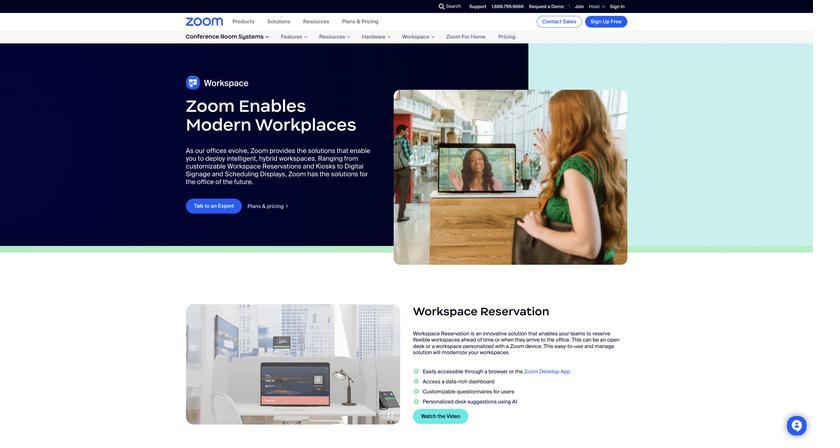 Task type: locate. For each thing, give the bounding box(es) containing it.
0 vertical spatial of
[[216, 178, 221, 186]]

1 horizontal spatial of
[[477, 337, 482, 344]]

1 horizontal spatial that
[[528, 331, 538, 338]]

workspace for workspace reservation is an innovative solution that enables your teams to reserve flexible workspaces ahead of time or when they arrive to the office. this can be an open desk or a workspace personalized with a zoom device. this easy-to-use and manage solution will modernize your workspaces.
[[413, 331, 440, 338]]

workspace reservation
[[413, 305, 550, 319]]

workspace reservation is an innovative solution that enables your teams to reserve flexible workspaces ahead of time or when they arrive to the office. this can be an open desk or a workspace personalized with a zoom device. this easy-to-use and manage solution will modernize your workspaces.
[[413, 331, 620, 356]]

1 vertical spatial solutions
[[331, 170, 358, 179]]

None search field
[[415, 1, 440, 12]]

with
[[495, 343, 505, 350]]

resources up resources dropdown button
[[303, 18, 329, 25]]

1 vertical spatial plans
[[248, 203, 261, 210]]

& for pricing
[[357, 18, 360, 25]]

reservation for workspace reservation is an innovative solution that enables your teams to reserve flexible workspaces ahead of time or when they arrive to the office. this can be an open desk or a workspace personalized with a zoom device. this easy-to-use and manage solution will modernize your workspaces.
[[441, 331, 470, 338]]

workspaces.
[[279, 155, 317, 163], [480, 350, 510, 356]]

0 horizontal spatial &
[[262, 203, 266, 210]]

that inside "as our offices evolve, zoom provides the solutions that enable you to deploy intelligent, hybrid workspaces. ranging from customizable workspace reservations and kiosks to digital signage and scheduling displays, zoom has the solutions for the office of the future."
[[337, 147, 349, 155]]

1 horizontal spatial or
[[495, 337, 500, 344]]

0 vertical spatial sign
[[610, 4, 620, 9]]

1 horizontal spatial &
[[357, 18, 360, 25]]

1 vertical spatial reservation
[[441, 331, 470, 338]]

that up device.
[[528, 331, 538, 338]]

sales
[[563, 18, 577, 25]]

0 vertical spatial your
[[559, 331, 569, 338]]

resources down resources popup button
[[319, 34, 345, 40]]

solutions
[[267, 18, 290, 25]]

a left data-
[[442, 379, 445, 386]]

accessible
[[438, 369, 464, 376]]

or
[[495, 337, 500, 344], [426, 343, 431, 350], [509, 369, 514, 376]]

workspaces. up has
[[279, 155, 317, 163]]

host button
[[589, 4, 605, 9]]

1 horizontal spatial this
[[572, 337, 582, 344]]

dashboard
[[469, 379, 495, 386]]

solutions down from
[[331, 170, 358, 179]]

for
[[360, 170, 368, 179], [494, 389, 500, 396]]

workspace for workspace reservation
[[413, 305, 478, 319]]

deploy
[[205, 155, 225, 163]]

users
[[501, 389, 514, 396]]

to left from
[[337, 162, 343, 171]]

1 vertical spatial pricing
[[499, 34, 516, 40]]

0 vertical spatial that
[[337, 147, 349, 155]]

support link
[[470, 4, 487, 9]]

resources inside resources dropdown button
[[319, 34, 345, 40]]

future.
[[234, 178, 253, 186]]

the left future.
[[223, 178, 233, 186]]

0 vertical spatial &
[[357, 18, 360, 25]]

1 vertical spatial solution
[[413, 350, 432, 356]]

workspace
[[402, 34, 430, 40], [227, 162, 261, 171], [413, 305, 478, 319], [413, 331, 440, 338]]

modernize
[[442, 350, 467, 356]]

workspaces. down time
[[480, 350, 510, 356]]

0 vertical spatial reservation
[[480, 305, 550, 319]]

sign up free link
[[585, 16, 628, 28]]

your
[[559, 331, 569, 338], [469, 350, 479, 356]]

an
[[211, 203, 217, 210], [476, 331, 482, 338], [600, 337, 606, 344]]

reservation up they
[[480, 305, 550, 319]]

reservation up the workspace
[[441, 331, 470, 338]]

a up dashboard
[[485, 369, 488, 376]]

a right the flexible
[[432, 343, 435, 350]]

this down the enables
[[544, 343, 554, 350]]

1 vertical spatial workspaces.
[[480, 350, 510, 356]]

plans & pricing link
[[247, 203, 289, 210]]

desk down customizable questionnaires for users
[[455, 399, 466, 406]]

pricing right home
[[499, 34, 516, 40]]

zoom down workspace icon
[[186, 95, 235, 117]]

talk to an expert link
[[186, 199, 242, 214]]

of
[[216, 178, 221, 186], [477, 337, 482, 344]]

sign for sign up free
[[591, 18, 602, 25]]

0 vertical spatial desk
[[413, 343, 425, 350]]

0 horizontal spatial reservation
[[441, 331, 470, 338]]

talk
[[194, 203, 204, 210]]

1 vertical spatial of
[[477, 337, 482, 344]]

solutions up kiosks
[[308, 147, 335, 155]]

of left time
[[477, 337, 482, 344]]

through
[[465, 369, 483, 376]]

contact sales
[[543, 18, 577, 25]]

1 vertical spatial for
[[494, 389, 500, 396]]

resources for conference room systems
[[319, 34, 345, 40]]

to right arrive
[[541, 337, 546, 344]]

1 horizontal spatial plans
[[342, 18, 356, 25]]

1 horizontal spatial and
[[303, 162, 314, 171]]

0 vertical spatial for
[[360, 170, 368, 179]]

zoom logo image
[[186, 18, 223, 26]]

for down enable
[[360, 170, 368, 179]]

sign left up
[[591, 18, 602, 25]]

1 vertical spatial desk
[[455, 399, 466, 406]]

sign for sign in
[[610, 4, 620, 9]]

sign left in
[[610, 4, 620, 9]]

and left kiosks
[[303, 162, 314, 171]]

& up hardware popup button
[[357, 18, 360, 25]]

plans left pricing
[[248, 203, 261, 210]]

an left the expert
[[211, 203, 217, 210]]

for left the users
[[494, 389, 500, 396]]

of inside workspace reservation is an innovative solution that enables your teams to reserve flexible workspaces ahead of time or when they arrive to the office. this can be an open desk or a workspace personalized with a zoom device. this easy-to-use and manage solution will modernize your workspaces.
[[477, 337, 482, 344]]

0 horizontal spatial pricing
[[362, 18, 379, 25]]

teams
[[571, 331, 586, 338]]

desktop
[[540, 369, 560, 376]]

workspace inside popup button
[[402, 34, 430, 40]]

expert
[[218, 203, 234, 210]]

join
[[575, 4, 584, 9]]

conference
[[186, 33, 219, 40]]

1 vertical spatial resources
[[319, 34, 345, 40]]

& left pricing
[[262, 203, 266, 210]]

that left enable
[[337, 147, 349, 155]]

arrive
[[527, 337, 540, 344]]

easy-
[[555, 343, 568, 350]]

the right provides
[[297, 147, 307, 155]]

woman waving at the computer image
[[394, 90, 628, 265]]

features
[[281, 34, 302, 40]]

is
[[471, 331, 475, 338]]

1.888.799.9666 link
[[492, 4, 524, 9]]

0 horizontal spatial solution
[[413, 350, 432, 356]]

zoom inside workspace reservation is an innovative solution that enables your teams to reserve flexible workspaces ahead of time or when they arrive to the office. this can be an open desk or a workspace personalized with a zoom device. this easy-to-use and manage solution will modernize your workspaces.
[[510, 343, 524, 350]]

the inside workspace reservation is an innovative solution that enables your teams to reserve flexible workspaces ahead of time or when they arrive to the office. this can be an open desk or a workspace personalized with a zoom device. this easy-to-use and manage solution will modernize your workspaces.
[[547, 337, 555, 344]]

0 vertical spatial plans
[[342, 18, 356, 25]]

hardware button
[[356, 32, 396, 42]]

0 horizontal spatial that
[[337, 147, 349, 155]]

to right talk
[[205, 203, 210, 210]]

or right time
[[495, 337, 500, 344]]

zoom left device.
[[510, 343, 524, 350]]

and down deploy
[[212, 170, 223, 179]]

0 horizontal spatial sign
[[591, 18, 602, 25]]

1 vertical spatial that
[[528, 331, 538, 338]]

office.
[[556, 337, 571, 344]]

pricing link
[[492, 32, 522, 42]]

demo
[[552, 4, 564, 9]]

zoom desktop app link
[[524, 369, 571, 376]]

to right you
[[198, 155, 204, 163]]

2 horizontal spatial and
[[585, 343, 594, 350]]

plans up resources dropdown button
[[342, 18, 356, 25]]

plans
[[342, 18, 356, 25], [248, 203, 261, 210]]

1 horizontal spatial pricing
[[499, 34, 516, 40]]

0 vertical spatial pricing
[[362, 18, 379, 25]]

products
[[233, 18, 254, 25]]

the left office
[[186, 178, 196, 186]]

resources for products
[[303, 18, 329, 25]]

&
[[357, 18, 360, 25], [262, 203, 266, 210]]

0 vertical spatial workspaces.
[[279, 155, 317, 163]]

plans & pricing link
[[342, 18, 379, 25]]

& inside plans & pricing link
[[262, 203, 266, 210]]

0 horizontal spatial plans
[[248, 203, 261, 210]]

a
[[548, 4, 551, 9], [432, 343, 435, 350], [506, 343, 509, 350], [485, 369, 488, 376], [442, 379, 445, 386]]

reserve
[[593, 331, 611, 338]]

solutions
[[308, 147, 335, 155], [331, 170, 358, 179]]

solution up device.
[[508, 331, 527, 338]]

1 vertical spatial &
[[262, 203, 266, 210]]

an right be
[[600, 337, 606, 344]]

office
[[197, 178, 214, 186]]

0 horizontal spatial desk
[[413, 343, 425, 350]]

customizable questionnaires for users
[[423, 389, 514, 396]]

sign
[[610, 4, 620, 9], [591, 18, 602, 25]]

this
[[572, 337, 582, 344], [544, 343, 554, 350]]

zoom for home
[[446, 34, 486, 40]]

use
[[575, 343, 583, 350]]

search image
[[439, 4, 445, 9], [439, 4, 445, 9]]

1 horizontal spatial workspaces.
[[480, 350, 510, 356]]

and right use
[[585, 343, 594, 350]]

kiosks
[[316, 162, 336, 171]]

solution down the flexible
[[413, 350, 432, 356]]

talk to an expert
[[194, 203, 234, 210]]

1 vertical spatial sign
[[591, 18, 602, 25]]

can
[[583, 337, 592, 344]]

this left can
[[572, 337, 582, 344]]

0 horizontal spatial for
[[360, 170, 368, 179]]

an right is
[[476, 331, 482, 338]]

reservation inside workspace reservation is an innovative solution that enables your teams to reserve flexible workspaces ahead of time or when they arrive to the office. this can be an open desk or a workspace personalized with a zoom device. this easy-to-use and manage solution will modernize your workspaces.
[[441, 331, 470, 338]]

resources
[[303, 18, 329, 25], [319, 34, 345, 40]]

desk left will on the bottom of the page
[[413, 343, 425, 350]]

1 horizontal spatial reservation
[[480, 305, 550, 319]]

1 horizontal spatial sign
[[610, 4, 620, 9]]

your down 'ahead'
[[469, 350, 479, 356]]

will
[[433, 350, 441, 356]]

pricing
[[362, 18, 379, 25], [499, 34, 516, 40]]

1 horizontal spatial solution
[[508, 331, 527, 338]]

sign up free
[[591, 18, 622, 25]]

plans for plans & pricing
[[342, 18, 356, 25]]

1.888.799.9666
[[492, 4, 524, 9]]

manage
[[595, 343, 614, 350]]

that
[[337, 147, 349, 155], [528, 331, 538, 338]]

scheduling
[[225, 170, 259, 179]]

0 horizontal spatial of
[[216, 178, 221, 186]]

workspace inside workspace reservation is an innovative solution that enables your teams to reserve flexible workspaces ahead of time or when they arrive to the office. this can be an open desk or a workspace personalized with a zoom device. this easy-to-use and manage solution will modernize your workspaces.
[[413, 331, 440, 338]]

the left easy-
[[547, 337, 555, 344]]

2 horizontal spatial or
[[509, 369, 514, 376]]

0 vertical spatial resources
[[303, 18, 329, 25]]

of right office
[[216, 178, 221, 186]]

1 horizontal spatial for
[[494, 389, 500, 396]]

0 horizontal spatial workspaces.
[[279, 155, 317, 163]]

reservation
[[480, 305, 550, 319], [441, 331, 470, 338]]

workspace
[[436, 343, 462, 350]]

of inside "as our offices evolve, zoom provides the solutions that enable you to deploy intelligent, hybrid workspaces. ranging from customizable workspace reservations and kiosks to digital signage and scheduling displays, zoom has the solutions for the office of the future."
[[216, 178, 221, 186]]

your up easy-
[[559, 331, 569, 338]]

support
[[470, 4, 487, 9]]

pricing up hardware
[[362, 18, 379, 25]]

that inside workspace reservation is an innovative solution that enables your teams to reserve flexible workspaces ahead of time or when they arrive to the office. this can be an open desk or a workspace personalized with a zoom device. this easy-to-use and manage solution will modernize your workspaces.
[[528, 331, 538, 338]]

plans inside zoom enables modern workplaces main content
[[248, 203, 261, 210]]

0 horizontal spatial your
[[469, 350, 479, 356]]

or right browser at the right of the page
[[509, 369, 514, 376]]

or left will on the bottom of the page
[[426, 343, 431, 350]]



Task type: vqa. For each thing, say whether or not it's contained in the screenshot.
sports button
no



Task type: describe. For each thing, give the bounding box(es) containing it.
zoom enables modern workplaces main content
[[0, 44, 813, 443]]

and inside workspace reservation is an innovative solution that enables your teams to reserve flexible workspaces ahead of time or when they arrive to the office. this can be an open desk or a workspace personalized with a zoom device. this easy-to-use and manage solution will modernize your workspaces.
[[585, 343, 594, 350]]

host
[[589, 4, 600, 9]]

provides
[[270, 147, 295, 155]]

workspace icon image
[[186, 76, 249, 90]]

contact
[[543, 18, 562, 25]]

as our offices evolve, zoom provides the solutions that enable you to deploy intelligent, hybrid workspaces. ranging from customizable workspace reservations and kiosks to digital signage and scheduling displays, zoom has the solutions for the office of the future.
[[186, 147, 370, 186]]

enables
[[539, 331, 558, 338]]

plans & pricing
[[342, 18, 379, 25]]

& for pricing
[[262, 203, 266, 210]]

access a data-rich dashboard
[[423, 379, 495, 386]]

sign in link
[[610, 4, 625, 9]]

request a demo link
[[529, 4, 564, 9]]

be
[[593, 337, 599, 344]]

enables
[[239, 95, 306, 117]]

the right browser at the right of the page
[[515, 369, 523, 376]]

has
[[308, 170, 318, 179]]

customizable
[[423, 389, 456, 396]]

zoom right evolve,
[[250, 147, 268, 155]]

as
[[186, 147, 194, 155]]

the left video
[[438, 414, 446, 420]]

questionnaires
[[457, 389, 492, 396]]

workplaces
[[255, 114, 357, 135]]

personalized desk suggestions using ai
[[423, 399, 517, 406]]

search
[[446, 3, 461, 9]]

zoom enables modern workplaces
[[186, 95, 357, 135]]

1 horizontal spatial desk
[[455, 399, 466, 406]]

resources button
[[303, 18, 329, 25]]

evolve,
[[228, 147, 249, 155]]

intelligent,
[[227, 155, 258, 163]]

watch the video link
[[413, 410, 469, 425]]

zoom left for
[[446, 34, 461, 40]]

using
[[498, 399, 511, 406]]

in
[[621, 4, 625, 9]]

our
[[195, 147, 205, 155]]

innovative
[[483, 331, 507, 338]]

data-
[[446, 379, 459, 386]]

digital
[[345, 162, 364, 171]]

conference room systems button
[[186, 32, 274, 42]]

suggestions
[[468, 399, 497, 406]]

plans for plans & pricing
[[248, 203, 261, 210]]

pricing
[[267, 203, 284, 210]]

zoom left has
[[288, 170, 306, 179]]

easily accessible through a browser or the zoom desktop app
[[423, 369, 571, 376]]

they
[[515, 337, 525, 344]]

2 horizontal spatial an
[[600, 337, 606, 344]]

workspaces. inside workspace reservation is an innovative solution that enables your teams to reserve flexible workspaces ahead of time or when they arrive to the office. this can be an open desk or a workspace personalized with a zoom device. this easy-to-use and manage solution will modernize your workspaces.
[[480, 350, 510, 356]]

1 horizontal spatial your
[[559, 331, 569, 338]]

a left demo
[[548, 4, 551, 9]]

to left be
[[587, 331, 592, 338]]

solutions button
[[267, 18, 290, 25]]

1 horizontal spatial an
[[476, 331, 482, 338]]

up
[[603, 18, 610, 25]]

reservations
[[262, 162, 302, 171]]

systems
[[239, 33, 264, 40]]

conference room systems
[[186, 33, 264, 40]]

0 horizontal spatial or
[[426, 343, 431, 350]]

offices
[[207, 147, 227, 155]]

modern
[[186, 114, 252, 135]]

ai
[[512, 399, 517, 406]]

zoom left the desktop
[[524, 369, 538, 376]]

resources button
[[313, 32, 356, 42]]

workspaces
[[431, 337, 460, 344]]

0 horizontal spatial an
[[211, 203, 217, 210]]

workspace button
[[396, 32, 440, 42]]

desk inside workspace reservation is an innovative solution that enables your teams to reserve flexible workspaces ahead of time or when they arrive to the office. this can be an open desk or a workspace personalized with a zoom device. this easy-to-use and manage solution will modernize your workspaces.
[[413, 343, 425, 350]]

products button
[[233, 18, 254, 25]]

enable
[[350, 147, 370, 155]]

rich
[[459, 379, 468, 386]]

free
[[611, 18, 622, 25]]

from
[[344, 155, 358, 163]]

the right has
[[320, 170, 330, 179]]

room
[[220, 33, 237, 40]]

0 vertical spatial solution
[[508, 331, 527, 338]]

contact sales link
[[537, 16, 582, 28]]

sign in
[[610, 4, 625, 9]]

signage
[[186, 170, 210, 179]]

0 horizontal spatial this
[[544, 343, 554, 350]]

app
[[561, 369, 571, 376]]

video
[[447, 414, 461, 420]]

ahead
[[461, 337, 476, 344]]

easily
[[423, 369, 437, 376]]

time
[[483, 337, 494, 344]]

reservation for workspace reservation
[[480, 305, 550, 319]]

zoom inside zoom enables modern workplaces
[[186, 95, 235, 117]]

workspace inside "as our offices evolve, zoom provides the solutions that enable you to deploy intelligent, hybrid workspaces. ranging from customizable workspace reservations and kiosks to digital signage and scheduling displays, zoom has the solutions for the office of the future."
[[227, 162, 261, 171]]

workspace for workspace
[[402, 34, 430, 40]]

0 vertical spatial solutions
[[308, 147, 335, 155]]

for
[[462, 34, 470, 40]]

join link
[[575, 4, 584, 9]]

1 vertical spatial your
[[469, 350, 479, 356]]

to-
[[568, 343, 575, 350]]

home
[[471, 34, 486, 40]]

0 horizontal spatial and
[[212, 170, 223, 179]]

request
[[529, 4, 547, 9]]

personalized
[[423, 399, 454, 406]]

when
[[501, 337, 514, 344]]

browser
[[489, 369, 508, 376]]

features button
[[274, 32, 313, 42]]

for inside "as our offices evolve, zoom provides the solutions that enable you to deploy intelligent, hybrid workspaces. ranging from customizable workspace reservations and kiosks to digital signage and scheduling displays, zoom has the solutions for the office of the future."
[[360, 170, 368, 179]]

personalized
[[463, 343, 494, 350]]

workspaces. inside "as our offices evolve, zoom provides the solutions that enable you to deploy intelligent, hybrid workspaces. ranging from customizable workspace reservations and kiosks to digital signage and scheduling displays, zoom has the solutions for the office of the future."
[[279, 155, 317, 163]]

hardware
[[362, 34, 386, 40]]

a right with
[[506, 343, 509, 350]]



